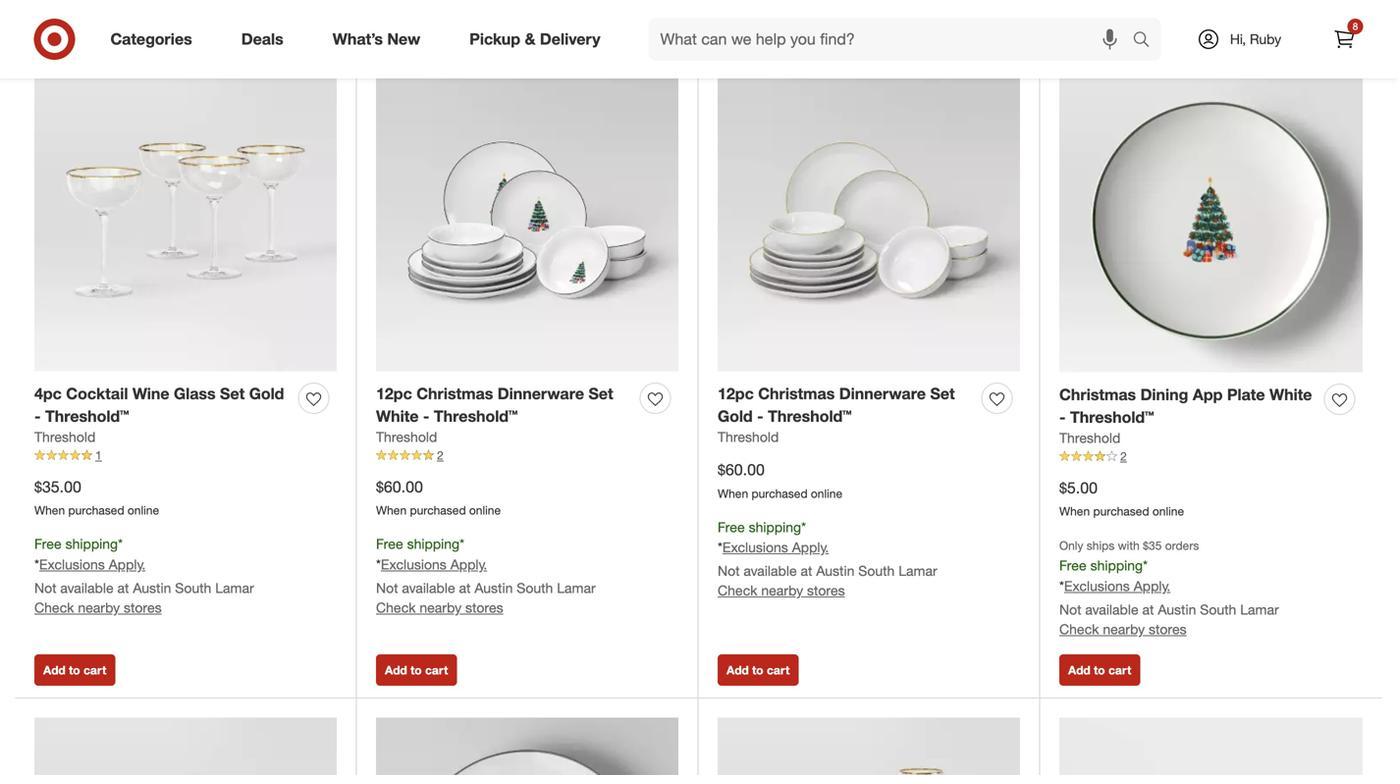 Task type: describe. For each thing, give the bounding box(es) containing it.
threshold™ for 12pc christmas dinnerware set white - threshold™
[[434, 407, 518, 426]]

exclusions apply. link for 12pc christmas dinnerware set white - threshold™
[[381, 556, 487, 573]]

4pc
[[34, 384, 62, 404]]

12pc christmas dinnerware set gold - threshold™
[[718, 384, 955, 426]]

check nearby stores button for 12pc christmas dinnerware set gold - threshold™
[[718, 582, 845, 601]]

exclusions for 12pc christmas dinnerware set white - threshold™
[[381, 556, 447, 573]]

lamar for 12pc christmas dinnerware set gold - threshold™
[[899, 563, 937, 580]]

set for 12pc christmas dinnerware set white - threshold™
[[589, 384, 613, 404]]

at for gold
[[801, 563, 812, 580]]

free shipping * * exclusions apply. not available at austin south lamar check nearby stores for set
[[34, 536, 254, 617]]

nearby for 4pc cocktail wine glass set gold - threshold™
[[78, 599, 120, 617]]

add to cart for christmas dining app plate white - threshold™
[[1068, 663, 1132, 678]]

pickup
[[470, 30, 520, 49]]

austin for white
[[475, 580, 513, 597]]

christmas dining app plate white - threshold™ link
[[1060, 384, 1317, 429]]

apply. for gold
[[792, 539, 829, 557]]

12pc christmas dinnerware set white - threshold™ link
[[376, 383, 632, 428]]

$60.00 for white
[[376, 478, 423, 497]]

stores inside only ships with $35 orders free shipping * * exclusions apply. not available at austin south lamar check nearby stores
[[1149, 621, 1187, 638]]

dinnerware for 12pc christmas dinnerware set gold - threshold™
[[839, 384, 926, 404]]

add to cart for 4pc cocktail wine glass set gold - threshold™
[[43, 663, 106, 678]]

search button
[[1124, 18, 1171, 65]]

search
[[1124, 31, 1171, 51]]

add for 4pc cocktail wine glass set gold - threshold™
[[43, 663, 66, 678]]

christmas dining app plate white - threshold™
[[1060, 385, 1312, 427]]

check nearby stores button for 4pc cocktail wine glass set gold - threshold™
[[34, 598, 162, 618]]

christmas inside christmas dining app plate white - threshold™
[[1060, 385, 1136, 405]]

threshold for 4pc cocktail wine glass set gold - threshold™
[[34, 429, 96, 446]]

pickup & delivery link
[[453, 18, 625, 61]]

to for 12pc christmas dinnerware set white - threshold™
[[411, 663, 422, 678]]

$35
[[1143, 539, 1162, 553]]

add to cart for 12pc christmas dinnerware set gold - threshold™
[[727, 663, 790, 678]]

at for set
[[117, 580, 129, 597]]

online for 4pc cocktail wine glass set gold - threshold™
[[128, 503, 159, 518]]

austin inside only ships with $35 orders free shipping * * exclusions apply. not available at austin south lamar check nearby stores
[[1158, 601, 1196, 619]]

purchased for christmas dining app plate white - threshold™
[[1093, 504, 1149, 519]]

south for 12pc christmas dinnerware set white - threshold™
[[517, 580, 553, 597]]

exclusions for 12pc christmas dinnerware set gold - threshold™
[[723, 539, 788, 557]]

free shipping * * exclusions apply. not available at austin south lamar check nearby stores for white
[[376, 536, 596, 617]]

nearby for 12pc christmas dinnerware set gold - threshold™
[[761, 583, 803, 600]]

plate
[[1227, 385, 1265, 405]]

threshold link for 4pc cocktail wine glass set gold - threshold™
[[34, 428, 96, 447]]

threshold for christmas dining app plate white - threshold™
[[1060, 430, 1121, 447]]

add for 12pc christmas dinnerware set gold - threshold™
[[727, 663, 749, 678]]

when for christmas dining app plate white - threshold™
[[1060, 504, 1090, 519]]

- for 12pc christmas dinnerware set gold - threshold™
[[757, 407, 764, 426]]

when for 4pc cocktail wine glass set gold - threshold™
[[34, 503, 65, 518]]

add to cart button for christmas dining app plate white - threshold™
[[1060, 655, 1140, 686]]

add to cart for 12pc christmas dinnerware set white - threshold™
[[385, 663, 448, 678]]

4pc cocktail wine glass set gold - threshold™
[[34, 384, 284, 426]]

2 link for dinnerware
[[376, 447, 679, 465]]

exclusions for 4pc cocktail wine glass set gold - threshold™
[[39, 556, 105, 573]]

to for 12pc christmas dinnerware set gold - threshold™
[[752, 663, 764, 678]]

$35.00 when purchased online
[[34, 478, 159, 518]]

free shipping * * exclusions apply. not available at austin south lamar check nearby stores for gold
[[718, 519, 937, 600]]

free for 12pc christmas dinnerware set white - threshold™
[[376, 536, 403, 553]]

free inside only ships with $35 orders free shipping * * exclusions apply. not available at austin south lamar check nearby stores
[[1060, 557, 1087, 575]]

- for 12pc christmas dinnerware set white - threshold™
[[423, 407, 430, 426]]

nearby for 12pc christmas dinnerware set white - threshold™
[[420, 599, 462, 617]]

purchased for 12pc christmas dinnerware set white - threshold™
[[410, 503, 466, 518]]

deals link
[[225, 18, 308, 61]]

to for christmas dining app plate white - threshold™
[[1094, 663, 1105, 678]]

stores for white
[[465, 599, 503, 617]]

lamar for 12pc christmas dinnerware set white - threshold™
[[557, 580, 596, 597]]

pickup & delivery
[[470, 30, 600, 49]]

threshold link for christmas dining app plate white - threshold™
[[1060, 429, 1121, 448]]

check for 4pc cocktail wine glass set gold - threshold™
[[34, 599, 74, 617]]

1
[[95, 448, 102, 463]]

south inside only ships with $35 orders free shipping * * exclusions apply. not available at austin south lamar check nearby stores
[[1200, 601, 1237, 619]]

orders
[[1165, 539, 1199, 553]]

12pc for 12pc christmas dinnerware set gold - threshold™
[[718, 384, 754, 404]]

add for 12pc christmas dinnerware set white - threshold™
[[385, 663, 407, 678]]

purchased for 4pc cocktail wine glass set gold - threshold™
[[68, 503, 124, 518]]

not inside only ships with $35 orders free shipping * * exclusions apply. not available at austin south lamar check nearby stores
[[1060, 601, 1082, 619]]

set for 12pc christmas dinnerware set gold - threshold™
[[930, 384, 955, 404]]

2 link for app
[[1060, 448, 1363, 466]]

apply. inside only ships with $35 orders free shipping * * exclusions apply. not available at austin south lamar check nearby stores
[[1134, 578, 1171, 595]]

online for christmas dining app plate white - threshold™
[[1153, 504, 1184, 519]]

free for 12pc christmas dinnerware set gold - threshold™
[[718, 519, 745, 536]]

8
[[1353, 20, 1358, 32]]

christmas for gold
[[758, 384, 835, 404]]

threshold link for 12pc christmas dinnerware set white - threshold™
[[376, 428, 437, 447]]

check nearby stores button for 12pc christmas dinnerware set white - threshold™
[[376, 598, 503, 618]]

What can we help you find? suggestions appear below search field
[[649, 18, 1138, 61]]

check for 12pc christmas dinnerware set white - threshold™
[[376, 599, 416, 617]]

dining
[[1141, 385, 1189, 405]]

check for 12pc christmas dinnerware set gold - threshold™
[[718, 583, 757, 600]]

$5.00 when purchased online
[[1060, 479, 1184, 519]]



Task type: vqa. For each thing, say whether or not it's contained in the screenshot.
$14.87
no



Task type: locate. For each thing, give the bounding box(es) containing it.
set
[[220, 384, 245, 404], [589, 384, 613, 404], [930, 384, 955, 404]]

1 vertical spatial white
[[376, 407, 419, 426]]

set inside 4pc cocktail wine glass set gold - threshold™
[[220, 384, 245, 404]]

threshold™ inside 12pc christmas dinnerware set white - threshold™
[[434, 407, 518, 426]]

to
[[69, 663, 80, 678], [411, 663, 422, 678], [752, 663, 764, 678], [1094, 663, 1105, 678]]

$5.00
[[1060, 479, 1098, 498]]

when inside $5.00 when purchased online
[[1060, 504, 1090, 519]]

white for christmas dining app plate white - threshold™
[[1270, 385, 1312, 405]]

- inside 12pc christmas dinnerware set gold - threshold™
[[757, 407, 764, 426]]

cart
[[83, 663, 106, 678], [425, 663, 448, 678], [767, 663, 790, 678], [1109, 663, 1132, 678]]

apply. for set
[[109, 556, 146, 573]]

12pc
[[376, 384, 412, 404], [718, 384, 754, 404]]

south
[[858, 563, 895, 580], [175, 580, 211, 597], [517, 580, 553, 597], [1200, 601, 1237, 619]]

0 horizontal spatial gold
[[249, 384, 284, 404]]

0 horizontal spatial dinnerware
[[498, 384, 584, 404]]

gold
[[249, 384, 284, 404], [718, 407, 753, 426]]

1 to from the left
[[69, 663, 80, 678]]

4 to from the left
[[1094, 663, 1105, 678]]

christmas dining plate white - threshold™ image
[[376, 718, 679, 776], [376, 718, 679, 776]]

12pc christmas dinnerware set white - threshold™
[[376, 384, 613, 426]]

3 add to cart from the left
[[727, 663, 790, 678]]

gold inside 12pc christmas dinnerware set gold - threshold™
[[718, 407, 753, 426]]

hi,
[[1230, 30, 1246, 48]]

threshold link down 12pc christmas dinnerware set white - threshold™
[[376, 428, 437, 447]]

free
[[718, 519, 745, 536], [34, 536, 62, 553], [376, 536, 403, 553], [1060, 557, 1087, 575]]

what's new link
[[316, 18, 445, 61]]

wine
[[132, 384, 169, 404]]

1 add from the left
[[43, 663, 66, 678]]

2 link down christmas dining app plate white - threshold™ link
[[1060, 448, 1363, 466]]

3 to from the left
[[752, 663, 764, 678]]

christmas dining app plate white - threshold™ image
[[1060, 69, 1363, 373], [1060, 69, 1363, 373]]

lamar
[[899, 563, 937, 580], [215, 580, 254, 597], [557, 580, 596, 597], [1240, 601, 1279, 619]]

-
[[34, 407, 41, 426], [423, 407, 430, 426], [757, 407, 764, 426], [1060, 408, 1066, 427]]

threshold up $5.00
[[1060, 430, 1121, 447]]

dinnerware
[[498, 384, 584, 404], [839, 384, 926, 404]]

threshold for 12pc christmas dinnerware set white - threshold™
[[376, 429, 437, 446]]

2 set from the left
[[589, 384, 613, 404]]

exclusions apply. link
[[723, 539, 829, 557], [39, 556, 146, 573], [381, 556, 487, 573], [1064, 578, 1171, 595]]

available for 12pc christmas dinnerware set gold - threshold™
[[744, 563, 797, 580]]

4pk ceramic appetizer plates ivory/gold - threshold™ image
[[1060, 718, 1363, 776], [1060, 718, 1363, 776]]

1 cart from the left
[[83, 663, 106, 678]]

- inside 12pc christmas dinnerware set white - threshold™
[[423, 407, 430, 426]]

lamar inside only ships with $35 orders free shipping * * exclusions apply. not available at austin south lamar check nearby stores
[[1240, 601, 1279, 619]]

4pc stemless wine glass set gold - threshold™ image
[[34, 718, 337, 776], [34, 718, 337, 776]]

online for 12pc christmas dinnerware set white - threshold™
[[469, 503, 501, 518]]

4pc cocktail wine glass set gold - threshold™ image
[[34, 69, 337, 372], [34, 69, 337, 372]]

exclusions apply. link for 12pc christmas dinnerware set gold - threshold™
[[723, 539, 829, 557]]

free for 4pc cocktail wine glass set gold - threshold™
[[34, 536, 62, 553]]

add to cart
[[43, 663, 106, 678], [385, 663, 448, 678], [727, 663, 790, 678], [1068, 663, 1132, 678]]

4 add to cart button from the left
[[1060, 655, 1140, 686]]

christmas inside 12pc christmas dinnerware set white - threshold™
[[417, 384, 493, 404]]

dinnerware inside 12pc christmas dinnerware set gold - threshold™
[[839, 384, 926, 404]]

white inside christmas dining app plate white - threshold™
[[1270, 385, 1312, 405]]

austin
[[816, 563, 855, 580], [133, 580, 171, 597], [475, 580, 513, 597], [1158, 601, 1196, 619]]

12pc for 12pc christmas dinnerware set white - threshold™
[[376, 384, 412, 404]]

1 add to cart button from the left
[[34, 655, 115, 686]]

online inside $5.00 when purchased online
[[1153, 504, 1184, 519]]

shipping
[[749, 519, 801, 536], [65, 536, 118, 553], [407, 536, 460, 553], [1091, 557, 1143, 575]]

add to cart button for 12pc christmas dinnerware set gold - threshold™
[[718, 655, 799, 686]]

at for white
[[459, 580, 471, 597]]

2
[[437, 448, 444, 463], [1120, 449, 1127, 464]]

only ships with $35 orders free shipping * * exclusions apply. not available at austin south lamar check nearby stores
[[1060, 539, 1279, 638]]

threshold for 12pc christmas dinnerware set gold - threshold™
[[718, 429, 779, 446]]

when
[[718, 487, 748, 501], [34, 503, 65, 518], [376, 503, 407, 518], [1060, 504, 1090, 519]]

check
[[718, 583, 757, 600], [34, 599, 74, 617], [376, 599, 416, 617], [1060, 621, 1099, 638]]

$60.00 when purchased online for white
[[376, 478, 501, 518]]

2 for $60.00
[[437, 448, 444, 463]]

app
[[1193, 385, 1223, 405]]

0 horizontal spatial free shipping * * exclusions apply. not available at austin south lamar check nearby stores
[[34, 536, 254, 617]]

set inside 12pc christmas dinnerware set gold - threshold™
[[930, 384, 955, 404]]

christmas inside 12pc christmas dinnerware set gold - threshold™
[[758, 384, 835, 404]]

available inside only ships with $35 orders free shipping * * exclusions apply. not available at austin south lamar check nearby stores
[[1085, 601, 1139, 619]]

set inside 12pc christmas dinnerware set white - threshold™
[[589, 384, 613, 404]]

1 horizontal spatial 12pc
[[718, 384, 754, 404]]

purchased
[[752, 487, 808, 501], [68, 503, 124, 518], [410, 503, 466, 518], [1093, 504, 1149, 519]]

1 horizontal spatial white
[[1270, 385, 1312, 405]]

2 12pc from the left
[[718, 384, 754, 404]]

add
[[43, 663, 66, 678], [385, 663, 407, 678], [727, 663, 749, 678], [1068, 663, 1091, 678]]

1 horizontal spatial christmas
[[758, 384, 835, 404]]

threshold up 1
[[34, 429, 96, 446]]

deals
[[241, 30, 284, 49]]

8 link
[[1323, 18, 1366, 61]]

$60.00 for gold
[[718, 461, 765, 480]]

threshold down 12pc christmas dinnerware set gold - threshold™ at the right of page
[[718, 429, 779, 446]]

available for 12pc christmas dinnerware set white - threshold™
[[402, 580, 455, 597]]

exclusions inside only ships with $35 orders free shipping * * exclusions apply. not available at austin south lamar check nearby stores
[[1064, 578, 1130, 595]]

gold inside 4pc cocktail wine glass set gold - threshold™
[[249, 384, 284, 404]]

1 horizontal spatial dinnerware
[[839, 384, 926, 404]]

12pc inside 12pc christmas dinnerware set gold - threshold™
[[718, 384, 754, 404]]

2 down 12pc christmas dinnerware set white - threshold™
[[437, 448, 444, 463]]

exclusions
[[723, 539, 788, 557], [39, 556, 105, 573], [381, 556, 447, 573], [1064, 578, 1130, 595]]

dinnerware for 12pc christmas dinnerware set white - threshold™
[[498, 384, 584, 404]]

at
[[801, 563, 812, 580], [117, 580, 129, 597], [459, 580, 471, 597], [1142, 601, 1154, 619]]

$60.00 when purchased online
[[718, 461, 843, 501], [376, 478, 501, 518]]

shipping for 4pc cocktail wine glass set gold - threshold™
[[65, 536, 118, 553]]

delivery
[[540, 30, 600, 49]]

1 add to cart from the left
[[43, 663, 106, 678]]

cocktail
[[66, 384, 128, 404]]

3 add from the left
[[727, 663, 749, 678]]

purchased inside $5.00 when purchased online
[[1093, 504, 1149, 519]]

exclusions apply. link for 4pc cocktail wine glass set gold - threshold™
[[39, 556, 146, 573]]

white inside 12pc christmas dinnerware set white - threshold™
[[376, 407, 419, 426]]

purchased for 12pc christmas dinnerware set gold - threshold™
[[752, 487, 808, 501]]

1 set from the left
[[220, 384, 245, 404]]

shipping inside only ships with $35 orders free shipping * * exclusions apply. not available at austin south lamar check nearby stores
[[1091, 557, 1143, 575]]

not for 4pc cocktail wine glass set gold - threshold™
[[34, 580, 56, 597]]

0 vertical spatial gold
[[249, 384, 284, 404]]

nearby inside only ships with $35 orders free shipping * * exclusions apply. not available at austin south lamar check nearby stores
[[1103, 621, 1145, 638]]

what's
[[333, 30, 383, 49]]

add for christmas dining app plate white - threshold™
[[1068, 663, 1091, 678]]

2 link down the 12pc christmas dinnerware set white - threshold™ link
[[376, 447, 679, 465]]

when inside $35.00 when purchased online
[[34, 503, 65, 518]]

$35.00
[[34, 478, 81, 497]]

lamar for 4pc cocktail wine glass set gold - threshold™
[[215, 580, 254, 597]]

$60.00 when purchased online for gold
[[718, 461, 843, 501]]

0 vertical spatial white
[[1270, 385, 1312, 405]]

1 horizontal spatial free shipping * * exclusions apply. not available at austin south lamar check nearby stores
[[376, 536, 596, 617]]

threshold link down 12pc christmas dinnerware set gold - threshold™ at the right of page
[[718, 428, 779, 447]]

glass
[[174, 384, 216, 404]]

1 12pc from the left
[[376, 384, 412, 404]]

12pc inside 12pc christmas dinnerware set white - threshold™
[[376, 384, 412, 404]]

0 horizontal spatial white
[[376, 407, 419, 426]]

check nearby stores button
[[718, 582, 845, 601], [34, 598, 162, 618], [376, 598, 503, 618], [1060, 620, 1187, 640]]

1 horizontal spatial 2
[[1120, 449, 1127, 464]]

ships
[[1087, 539, 1115, 553]]

12pc christmas dinnerware set white - threshold™ image
[[376, 69, 679, 372], [376, 69, 679, 372]]

add to cart button for 12pc christmas dinnerware set white - threshold™
[[376, 655, 457, 686]]

stores for set
[[124, 599, 162, 617]]

0 horizontal spatial $60.00 when purchased online
[[376, 478, 501, 518]]

2 for $5.00
[[1120, 449, 1127, 464]]

0 horizontal spatial 12pc
[[376, 384, 412, 404]]

2 add to cart button from the left
[[376, 655, 457, 686]]

new
[[387, 30, 420, 49]]

nearby
[[761, 583, 803, 600], [78, 599, 120, 617], [420, 599, 462, 617], [1103, 621, 1145, 638]]

with
[[1118, 539, 1140, 553]]

threshold down 12pc christmas dinnerware set white - threshold™
[[376, 429, 437, 446]]

0 horizontal spatial 2
[[437, 448, 444, 463]]

2 up $5.00 when purchased online
[[1120, 449, 1127, 464]]

1 link
[[34, 447, 337, 465]]

2 horizontal spatial free shipping * * exclusions apply. not available at austin south lamar check nearby stores
[[718, 519, 937, 600]]

1 horizontal spatial 2 link
[[1060, 448, 1363, 466]]

white
[[1270, 385, 1312, 405], [376, 407, 419, 426]]

2 add from the left
[[385, 663, 407, 678]]

not for 12pc christmas dinnerware set gold - threshold™
[[718, 563, 740, 580]]

stores
[[807, 583, 845, 600], [124, 599, 162, 617], [465, 599, 503, 617], [1149, 621, 1187, 638]]

white for 12pc christmas dinnerware set white - threshold™
[[376, 407, 419, 426]]

austin for set
[[133, 580, 171, 597]]

2 dinnerware from the left
[[839, 384, 926, 404]]

available
[[744, 563, 797, 580], [60, 580, 114, 597], [402, 580, 455, 597], [1085, 601, 1139, 619]]

2 add to cart from the left
[[385, 663, 448, 678]]

to for 4pc cocktail wine glass set gold - threshold™
[[69, 663, 80, 678]]

online inside $35.00 when purchased online
[[128, 503, 159, 518]]

*
[[801, 519, 806, 536], [118, 536, 123, 553], [460, 536, 464, 553], [718, 539, 723, 557], [34, 556, 39, 573], [376, 556, 381, 573], [1143, 557, 1148, 575], [1060, 578, 1064, 595]]

2 cart from the left
[[425, 663, 448, 678]]

apply.
[[792, 539, 829, 557], [109, 556, 146, 573], [450, 556, 487, 573], [1134, 578, 1171, 595]]

&
[[525, 30, 536, 49]]

threshold
[[34, 429, 96, 446], [376, 429, 437, 446], [718, 429, 779, 446], [1060, 430, 1121, 447]]

categories link
[[94, 18, 217, 61]]

austin for gold
[[816, 563, 855, 580]]

south for 4pc cocktail wine glass set gold - threshold™
[[175, 580, 211, 597]]

stores for gold
[[807, 583, 845, 600]]

0 horizontal spatial $60.00
[[376, 478, 423, 497]]

christmas for white
[[417, 384, 493, 404]]

shipping for 12pc christmas dinnerware set gold - threshold™
[[749, 519, 801, 536]]

threshold™ for christmas dining app plate white - threshold™
[[1070, 408, 1154, 427]]

only
[[1060, 539, 1084, 553]]

4pc stemmed wine glass set gold - threshold™ image
[[718, 718, 1020, 776], [718, 718, 1020, 776]]

online
[[811, 487, 843, 501], [128, 503, 159, 518], [469, 503, 501, 518], [1153, 504, 1184, 519]]

1 horizontal spatial $60.00 when purchased online
[[718, 461, 843, 501]]

2 link
[[376, 447, 679, 465], [1060, 448, 1363, 466]]

not for 12pc christmas dinnerware set white - threshold™
[[376, 580, 398, 597]]

1 horizontal spatial gold
[[718, 407, 753, 426]]

add to cart button
[[34, 655, 115, 686], [376, 655, 457, 686], [718, 655, 799, 686], [1060, 655, 1140, 686]]

2 to from the left
[[411, 663, 422, 678]]

cart for 12pc christmas dinnerware set white - threshold™
[[425, 663, 448, 678]]

- inside christmas dining app plate white - threshold™
[[1060, 408, 1066, 427]]

4pc cocktail wine glass set gold - threshold™ link
[[34, 383, 291, 428]]

check inside only ships with $35 orders free shipping * * exclusions apply. not available at austin south lamar check nearby stores
[[1060, 621, 1099, 638]]

4 cart from the left
[[1109, 663, 1132, 678]]

12pc christmas dinnerware set gold - threshold™ image
[[718, 69, 1020, 372], [718, 69, 1020, 372]]

not
[[718, 563, 740, 580], [34, 580, 56, 597], [376, 580, 398, 597], [1060, 601, 1082, 619]]

christmas
[[417, 384, 493, 404], [758, 384, 835, 404], [1060, 385, 1136, 405]]

threshold™ inside 4pc cocktail wine glass set gold - threshold™
[[45, 407, 129, 426]]

0 horizontal spatial set
[[220, 384, 245, 404]]

- inside 4pc cocktail wine glass set gold - threshold™
[[34, 407, 41, 426]]

categories
[[110, 30, 192, 49]]

free shipping * * exclusions apply. not available at austin south lamar check nearby stores
[[718, 519, 937, 600], [34, 536, 254, 617], [376, 536, 596, 617]]

when for 12pc christmas dinnerware set gold - threshold™
[[718, 487, 748, 501]]

shipping for 12pc christmas dinnerware set white - threshold™
[[407, 536, 460, 553]]

1 vertical spatial gold
[[718, 407, 753, 426]]

add to cart button for 4pc cocktail wine glass set gold - threshold™
[[34, 655, 115, 686]]

- for christmas dining app plate white - threshold™
[[1060, 408, 1066, 427]]

hi, ruby
[[1230, 30, 1282, 48]]

1 dinnerware from the left
[[498, 384, 584, 404]]

0 horizontal spatial 2 link
[[376, 447, 679, 465]]

ruby
[[1250, 30, 1282, 48]]

0 horizontal spatial christmas
[[417, 384, 493, 404]]

threshold link up 1
[[34, 428, 96, 447]]

cart for 4pc cocktail wine glass set gold - threshold™
[[83, 663, 106, 678]]

4 add from the left
[[1068, 663, 1091, 678]]

cart for christmas dining app plate white - threshold™
[[1109, 663, 1132, 678]]

threshold™ inside 12pc christmas dinnerware set gold - threshold™
[[768, 407, 852, 426]]

1 horizontal spatial $60.00
[[718, 461, 765, 480]]

available for 4pc cocktail wine glass set gold - threshold™
[[60, 580, 114, 597]]

dinnerware inside 12pc christmas dinnerware set white - threshold™
[[498, 384, 584, 404]]

3 cart from the left
[[767, 663, 790, 678]]

apply. for white
[[450, 556, 487, 573]]

threshold™ inside christmas dining app plate white - threshold™
[[1070, 408, 1154, 427]]

3 add to cart button from the left
[[718, 655, 799, 686]]

when for 12pc christmas dinnerware set white - threshold™
[[376, 503, 407, 518]]

cart for 12pc christmas dinnerware set gold - threshold™
[[767, 663, 790, 678]]

south for 12pc christmas dinnerware set gold - threshold™
[[858, 563, 895, 580]]

threshold link
[[34, 428, 96, 447], [376, 428, 437, 447], [718, 428, 779, 447], [1060, 429, 1121, 448]]

2 horizontal spatial set
[[930, 384, 955, 404]]

threshold link up $5.00
[[1060, 429, 1121, 448]]

1 horizontal spatial set
[[589, 384, 613, 404]]

purchased inside $35.00 when purchased online
[[68, 503, 124, 518]]

threshold™ for 12pc christmas dinnerware set gold - threshold™
[[768, 407, 852, 426]]

2 horizontal spatial christmas
[[1060, 385, 1136, 405]]

12pc christmas dinnerware set gold - threshold™ link
[[718, 383, 974, 428]]

what's new
[[333, 30, 420, 49]]

3 set from the left
[[930, 384, 955, 404]]

4 add to cart from the left
[[1068, 663, 1132, 678]]

online for 12pc christmas dinnerware set gold - threshold™
[[811, 487, 843, 501]]

at inside only ships with $35 orders free shipping * * exclusions apply. not available at austin south lamar check nearby stores
[[1142, 601, 1154, 619]]

$60.00
[[718, 461, 765, 480], [376, 478, 423, 497]]

threshold™
[[45, 407, 129, 426], [434, 407, 518, 426], [768, 407, 852, 426], [1070, 408, 1154, 427]]



